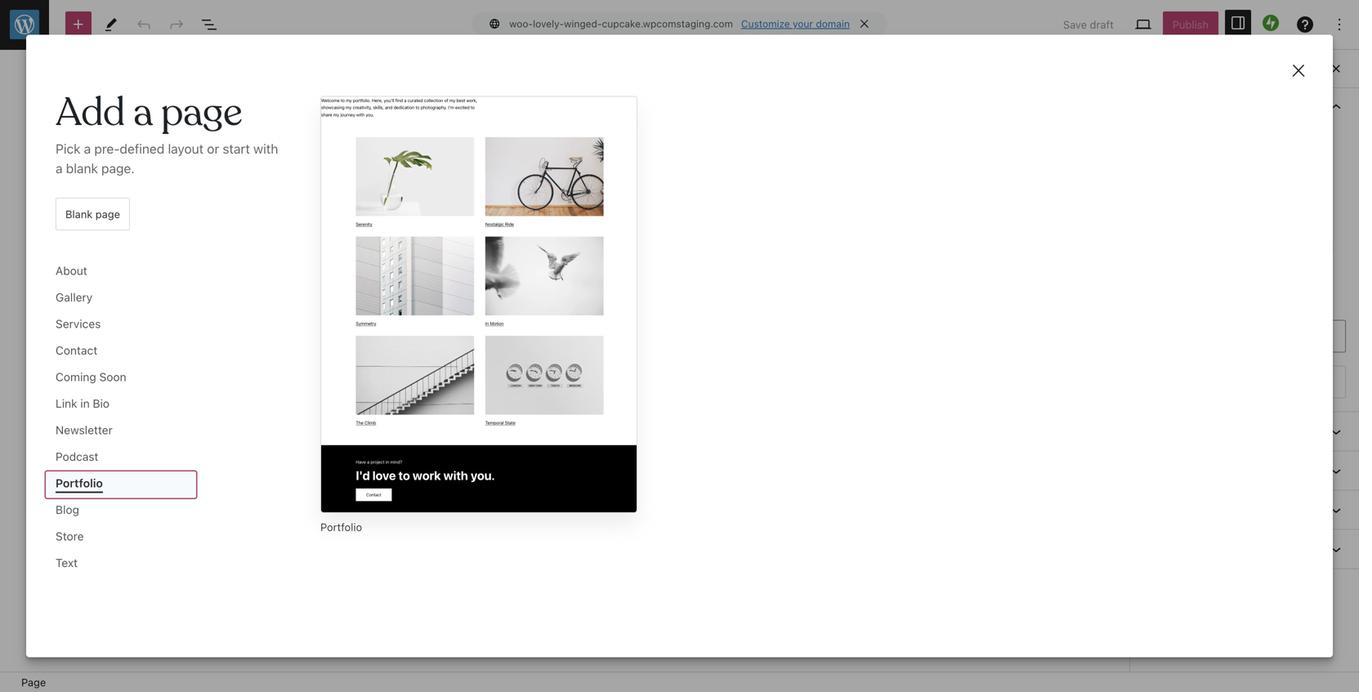 Task type: locate. For each thing, give the bounding box(es) containing it.
bio
[[93, 397, 110, 411]]

page
[[21, 677, 46, 689]]

a right 'pick'
[[84, 141, 91, 157]]

cupcake.wpcomstaging.com
[[602, 18, 733, 29]]

1 horizontal spatial portfolio
[[321, 521, 362, 534]]

1 horizontal spatial page
[[161, 87, 242, 138]]

1 horizontal spatial a
[[84, 141, 91, 157]]

0 horizontal spatial a
[[56, 161, 63, 176]]

layout
[[168, 141, 204, 157]]

gallery
[[56, 291, 93, 304]]

a
[[133, 87, 153, 138], [84, 141, 91, 157], [56, 161, 63, 176]]

in
[[80, 397, 90, 411]]

link
[[56, 397, 77, 411]]

add
[[56, 87, 125, 138]]

add a page pick a pre-defined layout or start with a blank page.
[[56, 87, 278, 176]]

0 horizontal spatial page
[[96, 208, 120, 220]]

contact
[[56, 344, 98, 357]]

customize your domain button
[[742, 18, 850, 29]]

services
[[56, 317, 101, 331]]

a down 'pick'
[[56, 161, 63, 176]]

blank
[[66, 161, 98, 176]]

blog button
[[46, 498, 196, 525]]

woo-
[[510, 18, 533, 29]]

coming soon
[[56, 371, 126, 384]]

redo image
[[167, 15, 186, 34]]

a up defined
[[133, 87, 153, 138]]

portfolio button
[[46, 472, 196, 498]]

portfolio option
[[321, 96, 638, 535]]

menu containing about
[[44, 258, 281, 580]]

menu
[[44, 258, 281, 580]]

defined
[[120, 141, 165, 157]]

text button
[[46, 552, 196, 578]]

settings image
[[1229, 13, 1249, 33]]

0 vertical spatial portfolio
[[56, 477, 103, 490]]

page tab panel
[[1131, 87, 1360, 569]]

soon
[[99, 371, 126, 384]]

0 horizontal spatial portfolio
[[56, 477, 103, 490]]

page right blank
[[96, 208, 120, 220]]

close image
[[1289, 61, 1309, 80]]

0 vertical spatial page
[[161, 87, 242, 138]]

1 vertical spatial portfolio
[[321, 521, 362, 534]]

blank page button
[[56, 198, 130, 231]]

page inside button
[[96, 208, 120, 220]]

menu inside add a page document
[[44, 258, 281, 580]]

winged-
[[564, 18, 602, 29]]

domain
[[816, 18, 850, 29]]

pick
[[56, 141, 81, 157]]

page
[[161, 87, 242, 138], [96, 208, 120, 220]]

page.
[[101, 161, 135, 176]]

portfolio
[[56, 477, 103, 490], [321, 521, 362, 534]]

your
[[793, 18, 814, 29]]

1 vertical spatial page
[[96, 208, 120, 220]]

page up or
[[161, 87, 242, 138]]

undo image
[[134, 15, 154, 34]]

about
[[56, 264, 87, 278]]

0 vertical spatial a
[[133, 87, 153, 138]]



Task type: describe. For each thing, give the bounding box(es) containing it.
Pending review checkbox
[[1144, 270, 1160, 286]]

services button
[[46, 312, 196, 339]]

with
[[254, 141, 278, 157]]

blog
[[56, 503, 79, 517]]

coming soon button
[[46, 366, 196, 392]]

portfolio inside button
[[56, 477, 103, 490]]

start
[[223, 141, 250, 157]]

blank
[[65, 208, 93, 220]]

or
[[207, 141, 219, 157]]

coming
[[56, 371, 96, 384]]

save
[[1064, 18, 1088, 31]]

1 vertical spatial a
[[84, 141, 91, 157]]

add a page document
[[26, 35, 1334, 638]]

portfolio inside option
[[321, 521, 362, 534]]

newsletter button
[[46, 419, 196, 445]]

save draft button
[[1054, 11, 1124, 38]]

editor content region
[[0, 50, 1130, 672]]

2 horizontal spatial a
[[133, 87, 153, 138]]

2 vertical spatial a
[[56, 161, 63, 176]]

text
[[56, 557, 78, 570]]

podcast button
[[46, 445, 196, 472]]

link in bio
[[56, 397, 110, 411]]

store button
[[46, 525, 196, 552]]

page inside add a page pick a pre-defined layout or start with a blank page.
[[161, 87, 242, 138]]

gallery button
[[46, 286, 196, 312]]

podcast
[[56, 450, 98, 464]]

pre-
[[94, 141, 120, 157]]

customize
[[742, 18, 790, 29]]

store
[[56, 530, 84, 543]]

close settings image
[[1327, 59, 1347, 78]]

newsletter
[[56, 424, 113, 437]]

contact button
[[46, 339, 196, 366]]

draft
[[1090, 18, 1114, 31]]

about button
[[46, 259, 196, 286]]

woo-lovely-winged-cupcake.wpcomstaging.com customize your domain
[[510, 18, 850, 29]]

lovely-
[[533, 18, 564, 29]]

save draft
[[1064, 18, 1114, 31]]

link in bio button
[[46, 392, 196, 419]]

blank page
[[65, 208, 120, 220]]



Task type: vqa. For each thing, say whether or not it's contained in the screenshot.
Options
no



